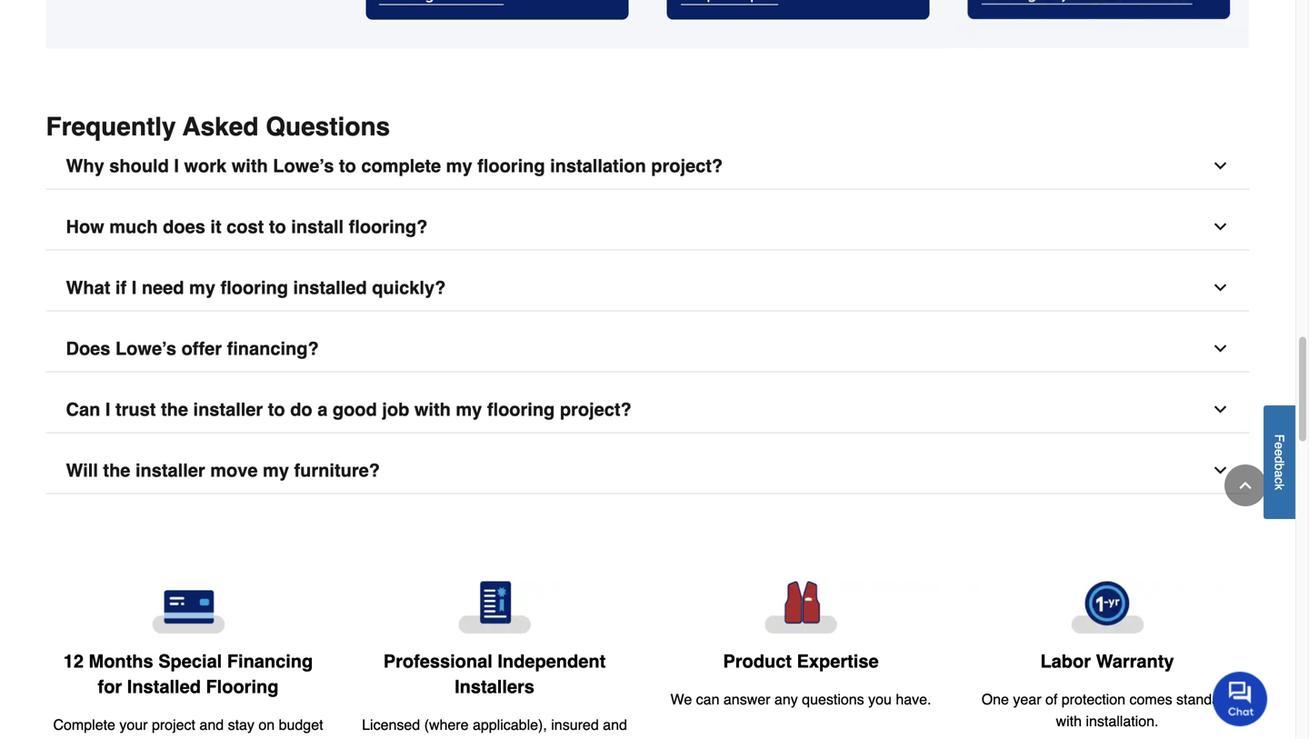 Task type: vqa. For each thing, say whether or not it's contained in the screenshot.
DAYS
no



Task type: describe. For each thing, give the bounding box(es) containing it.
independent
[[498, 651, 606, 672]]

does lowe's offer financing? button
[[46, 326, 1250, 372]]

with right work
[[232, 155, 268, 176]]

warranty
[[1096, 651, 1174, 672]]

does
[[163, 216, 205, 237]]

we can answer any questions you have.
[[671, 691, 931, 708]]

product
[[723, 651, 792, 672]]

much
[[109, 216, 158, 237]]

project
[[152, 717, 195, 733]]

will the installer move my furniture?
[[66, 460, 380, 481]]

you
[[868, 691, 892, 708]]

chevron down image for does lowe's offer financing?
[[1212, 340, 1230, 358]]

my right need
[[189, 277, 215, 298]]

cost
[[227, 216, 264, 237]]

how much does it cost to install flooring?
[[66, 216, 428, 237]]

does lowe's offer financing?
[[66, 338, 319, 359]]

your inside complete your project and stay on budget with 12 months special financing.
[[119, 717, 148, 733]]

flooring project cost estimator. image
[[949, 0, 1250, 48]]

can
[[696, 691, 720, 708]]

b
[[1272, 463, 1287, 470]]

product expertise
[[723, 651, 879, 672]]

the inside can i trust the installer to do a good job with my flooring project? button
[[161, 399, 188, 420]]

need
[[142, 277, 184, 298]]

of
[[1046, 691, 1058, 708]]

to for install
[[269, 216, 286, 237]]

will the installer move my furniture? button
[[46, 448, 1250, 494]]

your inside licensed (where applicable), insured and background-checked for your peace o
[[531, 738, 559, 739]]

chevron down image for why should i work with lowe's to complete my flooring installation project?
[[1212, 157, 1230, 175]]

professional
[[383, 651, 493, 672]]

complete
[[53, 717, 115, 733]]

installers
[[455, 676, 535, 697]]

chat invite button image
[[1213, 671, 1268, 727]]

scroll to top element
[[1225, 465, 1267, 506]]

1 horizontal spatial project?
[[651, 155, 723, 176]]

chevron down image for will the installer move my furniture?
[[1212, 461, 1230, 480]]

one year of protection comes standard with installation.
[[982, 691, 1233, 730]]

d
[[1272, 456, 1287, 463]]

why should i work with lowe's to complete my flooring installation project? button
[[46, 143, 1250, 190]]

f e e d b a c k button
[[1264, 405, 1296, 519]]

for inside 12 months special financing for installed flooring
[[98, 677, 122, 698]]

lowe's inside button
[[115, 338, 176, 359]]

frequently asked questions
[[46, 112, 390, 141]]

labor
[[1041, 651, 1091, 672]]

0 horizontal spatial i
[[105, 399, 110, 420]]

questions
[[266, 112, 390, 141]]

labor warranty
[[1041, 651, 1174, 672]]

k
[[1272, 484, 1287, 490]]

what
[[66, 277, 110, 298]]

should
[[109, 155, 169, 176]]

applicable),
[[473, 716, 547, 733]]

chevron down image for how much does it cost to install flooring?
[[1212, 218, 1230, 236]]

flooring visualizer. image
[[347, 0, 648, 49]]

asked
[[183, 112, 259, 141]]

installation.
[[1086, 713, 1159, 730]]

12 months
[[108, 738, 176, 739]]

a blue 1-year labor warranty icon. image
[[969, 581, 1246, 634]]

professional independent installers
[[383, 651, 606, 697]]

i for if
[[132, 277, 137, 298]]

f e e d b a c k
[[1272, 434, 1287, 490]]

2 e from the top
[[1272, 449, 1287, 456]]

(where
[[424, 716, 469, 733]]

with right 'job'
[[414, 399, 451, 420]]

and inside complete your project and stay on budget with 12 months special financing.
[[199, 717, 224, 733]]

chevron down image for can i trust the installer to do a good job with my flooring project?
[[1212, 401, 1230, 419]]

does
[[66, 338, 110, 359]]

move
[[210, 460, 258, 481]]

can
[[66, 399, 100, 420]]

quickly?
[[372, 277, 446, 298]]

frequently
[[46, 112, 176, 141]]

offer
[[181, 338, 222, 359]]

what if i need my flooring installed quickly? button
[[46, 265, 1250, 311]]

1 e from the top
[[1272, 442, 1287, 449]]

financing
[[227, 651, 313, 672]]

complete
[[361, 155, 441, 176]]

installer inside 'button'
[[135, 460, 205, 481]]

months
[[89, 651, 153, 672]]

12 months special financing for installed flooring
[[63, 651, 313, 698]]

0 vertical spatial flooring
[[477, 155, 545, 176]]

install
[[291, 216, 344, 237]]

special inside 12 months special financing for installed flooring
[[158, 651, 222, 672]]

why should i work with lowe's to complete my flooring installation project?
[[66, 155, 723, 176]]

special inside complete your project and stay on budget with 12 months special financing.
[[180, 738, 227, 739]]

installation
[[550, 155, 646, 176]]

have.
[[896, 691, 931, 708]]

licensed (where applicable), insured and background-checked for your peace o
[[362, 716, 627, 739]]

budget
[[279, 717, 323, 733]]



Task type: locate. For each thing, give the bounding box(es) containing it.
and left stay
[[199, 717, 224, 733]]

a
[[317, 399, 328, 420], [1272, 470, 1287, 477]]

stay
[[228, 717, 254, 733]]

1 vertical spatial chevron down image
[[1212, 279, 1230, 297]]

special
[[158, 651, 222, 672], [180, 738, 227, 739]]

2 chevron down image from the top
[[1212, 340, 1230, 358]]

0 horizontal spatial the
[[103, 460, 130, 481]]

chevron down image inside what if i need my flooring installed quickly? button
[[1212, 279, 1230, 297]]

a dark blue background check icon. image
[[356, 581, 633, 634]]

my
[[446, 155, 472, 176], [189, 277, 215, 298], [456, 399, 482, 420], [263, 460, 289, 481]]

questions
[[802, 691, 864, 708]]

0 horizontal spatial project?
[[560, 399, 632, 420]]

3 chevron down image from the top
[[1212, 401, 1230, 419]]

expertise
[[797, 651, 879, 672]]

chevron down image
[[1212, 157, 1230, 175], [1212, 279, 1230, 297]]

c
[[1272, 477, 1287, 484]]

1 vertical spatial the
[[103, 460, 130, 481]]

2 vertical spatial i
[[105, 399, 110, 420]]

licensed
[[362, 716, 420, 733]]

2 vertical spatial flooring
[[487, 399, 555, 420]]

the inside "will the installer move my furniture?" 'button'
[[103, 460, 130, 481]]

1 and from the left
[[603, 716, 627, 733]]

and inside licensed (where applicable), insured and background-checked for your peace o
[[603, 716, 627, 733]]

financing.
[[231, 738, 299, 739]]

trust
[[115, 399, 156, 420]]

1 vertical spatial installer
[[135, 460, 205, 481]]

complete your project and stay on budget with 12 months special financing.
[[53, 717, 323, 739]]

with down complete on the left
[[78, 738, 104, 739]]

i
[[174, 155, 179, 176], [132, 277, 137, 298], [105, 399, 110, 420]]

1 horizontal spatial the
[[161, 399, 188, 420]]

12
[[63, 651, 84, 672]]

with inside one year of protection comes standard with installation.
[[1056, 713, 1082, 730]]

2 and from the left
[[199, 717, 224, 733]]

year
[[1013, 691, 1042, 708]]

lowe's
[[273, 155, 334, 176], [115, 338, 176, 359]]

designing your space made easy. find everything you need to get the job done right. image
[[46, 0, 347, 49]]

0 vertical spatial for
[[98, 677, 122, 698]]

2 chevron down image from the top
[[1212, 279, 1230, 297]]

project?
[[651, 155, 723, 176], [560, 399, 632, 420]]

my right complete
[[446, 155, 472, 176]]

chevron down image inside can i trust the installer to do a good job with my flooring project? button
[[1212, 401, 1230, 419]]

e
[[1272, 442, 1287, 449], [1272, 449, 1287, 456]]

i right if
[[132, 277, 137, 298]]

with inside complete your project and stay on budget with 12 months special financing.
[[78, 738, 104, 739]]

0 vertical spatial a
[[317, 399, 328, 420]]

for down the applicable),
[[510, 738, 527, 739]]

0 vertical spatial chevron down image
[[1212, 157, 1230, 175]]

0 vertical spatial lowe's
[[273, 155, 334, 176]]

good
[[333, 399, 377, 420]]

insured
[[551, 716, 599, 733]]

a up k on the right bottom of the page
[[1272, 470, 1287, 477]]

will
[[66, 460, 98, 481]]

1 horizontal spatial your
[[531, 738, 559, 739]]

1 vertical spatial special
[[180, 738, 227, 739]]

comes
[[1130, 691, 1172, 708]]

chevron down image inside "why should i work with lowe's to complete my flooring installation project?" button
[[1212, 157, 1230, 175]]

0 horizontal spatial for
[[98, 677, 122, 698]]

background-
[[370, 738, 451, 739]]

to
[[339, 155, 356, 176], [269, 216, 286, 237], [268, 399, 285, 420]]

1 vertical spatial your
[[531, 738, 559, 739]]

my right move
[[263, 460, 289, 481]]

1 horizontal spatial a
[[1272, 470, 1287, 477]]

my right 'job'
[[456, 399, 482, 420]]

2 vertical spatial to
[[268, 399, 285, 420]]

1 horizontal spatial for
[[510, 738, 527, 739]]

0 vertical spatial the
[[161, 399, 188, 420]]

to down questions
[[339, 155, 356, 176]]

do
[[290, 399, 312, 420]]

lowe's inside button
[[273, 155, 334, 176]]

how much does it cost to install flooring? button
[[46, 204, 1250, 250]]

0 horizontal spatial a
[[317, 399, 328, 420]]

flooring?
[[349, 216, 428, 237]]

financing?
[[227, 338, 319, 359]]

2 horizontal spatial i
[[174, 155, 179, 176]]

1 vertical spatial project?
[[560, 399, 632, 420]]

the right "trust" on the left
[[161, 399, 188, 420]]

1 horizontal spatial and
[[603, 716, 627, 733]]

0 horizontal spatial lowe's
[[115, 338, 176, 359]]

checked
[[451, 738, 506, 739]]

installer up will the installer move my furniture?
[[193, 399, 263, 420]]

1 vertical spatial for
[[510, 738, 527, 739]]

0 vertical spatial project?
[[651, 155, 723, 176]]

0 vertical spatial your
[[119, 717, 148, 733]]

one
[[982, 691, 1009, 708]]

1 vertical spatial a
[[1272, 470, 1287, 477]]

flooring
[[477, 155, 545, 176], [220, 277, 288, 298], [487, 399, 555, 420]]

with
[[232, 155, 268, 176], [414, 399, 451, 420], [1056, 713, 1082, 730], [78, 738, 104, 739]]

furniture?
[[294, 460, 380, 481]]

0 horizontal spatial and
[[199, 717, 224, 733]]

how
[[66, 216, 104, 237]]

chevron down image inside how much does it cost to install flooring? button
[[1212, 218, 1230, 236]]

lowe's left offer at the top
[[115, 338, 176, 359]]

and
[[603, 716, 627, 733], [199, 717, 224, 733]]

can i trust the installer to do a good job with my flooring project?
[[66, 399, 632, 420]]

0 vertical spatial i
[[174, 155, 179, 176]]

peace
[[563, 738, 603, 739]]

for inside licensed (where applicable), insured and background-checked for your peace o
[[510, 738, 527, 739]]

1 horizontal spatial i
[[132, 277, 137, 298]]

project? down does lowe's offer financing? button
[[560, 399, 632, 420]]

can i trust the installer to do a good job with my flooring project? button
[[46, 387, 1250, 433]]

installer
[[193, 399, 263, 420], [135, 460, 205, 481]]

my inside 'button'
[[263, 460, 289, 481]]

for down months
[[98, 677, 122, 698]]

1 vertical spatial flooring
[[220, 277, 288, 298]]

your up 12 months
[[119, 717, 148, 733]]

why
[[66, 155, 104, 176]]

for
[[98, 677, 122, 698], [510, 738, 527, 739]]

0 vertical spatial special
[[158, 651, 222, 672]]

installer inside button
[[193, 399, 263, 420]]

chevron down image
[[1212, 218, 1230, 236], [1212, 340, 1230, 358], [1212, 401, 1230, 419], [1212, 461, 1230, 480]]

1 chevron down image from the top
[[1212, 218, 1230, 236]]

project? up how much does it cost to install flooring? button
[[651, 155, 723, 176]]

0 vertical spatial to
[[339, 155, 356, 176]]

installed
[[127, 677, 201, 698]]

0 horizontal spatial your
[[119, 717, 148, 733]]

job
[[382, 399, 409, 420]]

shop samples. image
[[648, 0, 949, 49]]

chevron down image for what if i need my flooring installed quickly?
[[1212, 279, 1230, 297]]

it
[[210, 216, 222, 237]]

e up d
[[1272, 442, 1287, 449]]

1 horizontal spatial lowe's
[[273, 155, 334, 176]]

chevron down image inside does lowe's offer financing? button
[[1212, 340, 1230, 358]]

1 vertical spatial i
[[132, 277, 137, 298]]

lowe's down questions
[[273, 155, 334, 176]]

your
[[119, 717, 148, 733], [531, 738, 559, 739]]

f
[[1272, 434, 1287, 442]]

e up b
[[1272, 449, 1287, 456]]

to for do
[[268, 399, 285, 420]]

chevron down image inside "will the installer move my furniture?" 'button'
[[1212, 461, 1230, 480]]

1 vertical spatial lowe's
[[115, 338, 176, 359]]

a dark blue credit card icon. image
[[50, 581, 327, 634]]

0 vertical spatial installer
[[193, 399, 263, 420]]

answer
[[724, 691, 771, 708]]

i left work
[[174, 155, 179, 176]]

to right cost
[[269, 216, 286, 237]]

a right the do
[[317, 399, 328, 420]]

the right will
[[103, 460, 130, 481]]

4 chevron down image from the top
[[1212, 461, 1230, 480]]

special up installed
[[158, 651, 222, 672]]

a lowe's red vest icon. image
[[662, 581, 940, 634]]

any
[[775, 691, 798, 708]]

installed
[[293, 277, 367, 298]]

flooring
[[206, 677, 279, 698]]

installer left move
[[135, 460, 205, 481]]

1 vertical spatial to
[[269, 216, 286, 237]]

if
[[115, 277, 127, 298]]

special down project
[[180, 738, 227, 739]]

i for should
[[174, 155, 179, 176]]

protection
[[1062, 691, 1126, 708]]

the
[[161, 399, 188, 420], [103, 460, 130, 481]]

standard
[[1177, 691, 1233, 708]]

i right can
[[105, 399, 110, 420]]

1 chevron down image from the top
[[1212, 157, 1230, 175]]

what if i need my flooring installed quickly?
[[66, 277, 446, 298]]

work
[[184, 155, 227, 176]]

your down insured
[[531, 738, 559, 739]]

chevron up image
[[1237, 476, 1255, 495]]

and right insured
[[603, 716, 627, 733]]

we
[[671, 691, 692, 708]]

with down of
[[1056, 713, 1082, 730]]

to left the do
[[268, 399, 285, 420]]

on
[[259, 717, 275, 733]]



